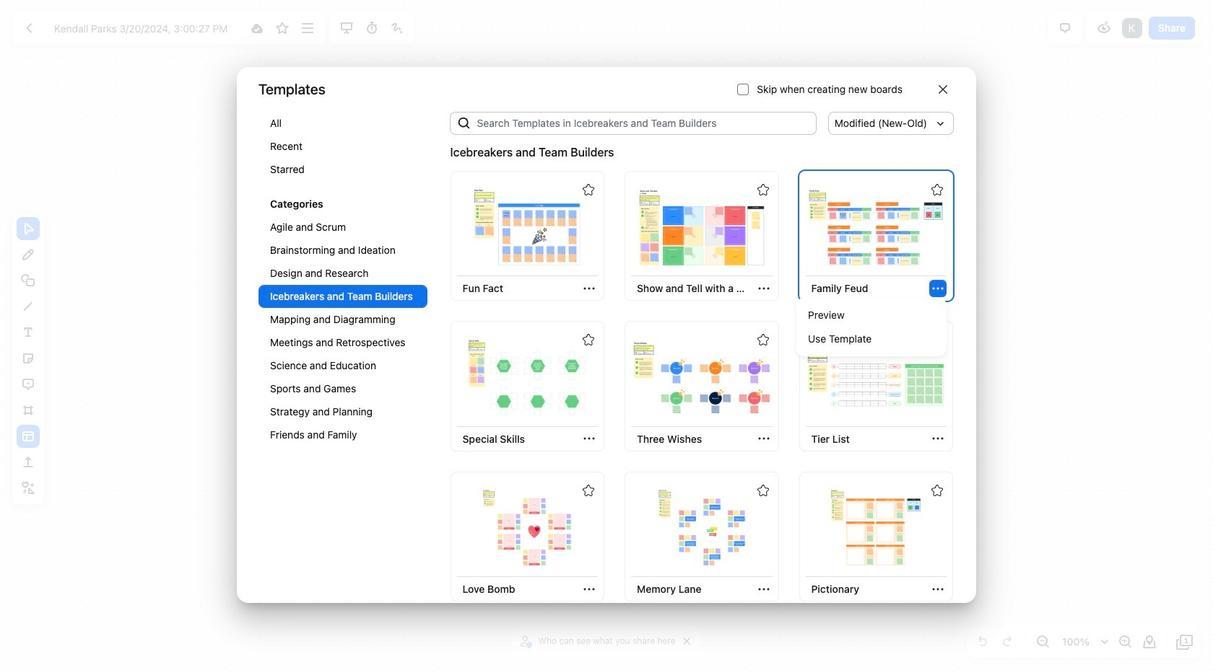 Task type: vqa. For each thing, say whether or not it's contained in the screenshot.
Card for template Pictionary element
yes



Task type: describe. For each thing, give the bounding box(es) containing it.
star this whiteboard image for thumbnail for three wishes
[[757, 335, 769, 346]]

timer image
[[363, 19, 381, 37]]

star this whiteboard image for card for template fun fact element
[[583, 184, 594, 196]]

thumbnail for tier list image
[[807, 338, 945, 418]]

card for template family feud element
[[797, 171, 953, 357]]

comment panel image
[[1056, 19, 1074, 37]]

thumbnail for family feud image
[[807, 187, 945, 268]]

more options image
[[299, 19, 316, 37]]

thumbnail for pictionary image
[[807, 488, 945, 569]]

Document name text field
[[43, 17, 243, 40]]

categories element
[[259, 112, 427, 461]]

menu inside 'card for template family feud' element
[[802, 303, 941, 351]]

card for template pictionary element
[[799, 472, 953, 602]]

star this whiteboard image for thumbnail for show and tell with a twist
[[757, 184, 769, 196]]

card for template three wishes element
[[625, 322, 779, 452]]

zoom in image
[[1117, 634, 1134, 651]]

star this whiteboard image for card for template love bomb "element"
[[583, 485, 594, 497]]

star this whiteboard image for 'card for template family feud' element
[[932, 184, 943, 196]]

dashboard image
[[21, 19, 38, 37]]

card for template tier list element
[[799, 322, 953, 452]]

card for template memory lane element
[[625, 472, 779, 602]]



Task type: locate. For each thing, give the bounding box(es) containing it.
card for template love bomb element
[[450, 472, 604, 602]]

card for template special skills element
[[450, 322, 604, 452]]

thumbnail for love bomb image
[[459, 488, 596, 569]]

thumbnail for three wishes image
[[633, 338, 771, 418]]

star this whiteboard image for thumbnail for special skills
[[583, 335, 594, 346]]

close image
[[939, 85, 948, 94], [684, 638, 691, 646]]

thumbnail for memory lane image
[[633, 488, 771, 569]]

star this whiteboard image inside card for template love bomb "element"
[[583, 485, 594, 497]]

zoom out image
[[1034, 634, 1052, 651]]

thumbnail for show and tell with a twist image
[[633, 187, 771, 268]]

star this whiteboard image inside card for template special skills element
[[583, 335, 594, 346]]

star this whiteboard image for the thumbnail for memory lane
[[757, 485, 769, 497]]

star this whiteboard image inside card for template pictionary element
[[932, 485, 943, 497]]

star this whiteboard image inside 'card for template family feud' element
[[932, 184, 943, 196]]

status
[[450, 144, 614, 161]]

list
[[1121, 17, 1144, 40]]

thumbnail for special skills image
[[459, 338, 596, 418]]

card for template fun fact element
[[450, 171, 604, 301]]

laser image
[[389, 19, 406, 37]]

star this whiteboard image
[[274, 19, 291, 37], [583, 184, 594, 196], [932, 184, 943, 196], [583, 485, 594, 497], [932, 485, 943, 497]]

list item
[[1121, 17, 1144, 40]]

Search Templates in Icebreakers and Team Builders text field
[[471, 112, 817, 135]]

0 horizontal spatial close image
[[684, 638, 691, 646]]

1 horizontal spatial close image
[[939, 85, 948, 94]]

star this whiteboard image inside card for template three wishes element
[[757, 335, 769, 346]]

star this whiteboard image inside card for template fun fact element
[[583, 184, 594, 196]]

thumbnail for fun fact image
[[459, 187, 596, 268]]

star this whiteboard image inside card for template show and tell with a twist element
[[757, 184, 769, 196]]

0 vertical spatial close image
[[939, 85, 948, 94]]

menu
[[802, 303, 941, 351]]

card for template show and tell with a twist element
[[625, 171, 779, 301]]

1 vertical spatial close image
[[684, 638, 691, 646]]

star this whiteboard image
[[757, 184, 769, 196], [583, 335, 594, 346], [757, 335, 769, 346], [757, 485, 769, 497]]

presentation image
[[338, 19, 355, 37]]

pages image
[[1176, 634, 1194, 651]]

star this whiteboard image inside card for template memory lane element
[[757, 485, 769, 497]]

star this whiteboard image for card for template pictionary element
[[932, 485, 943, 497]]



